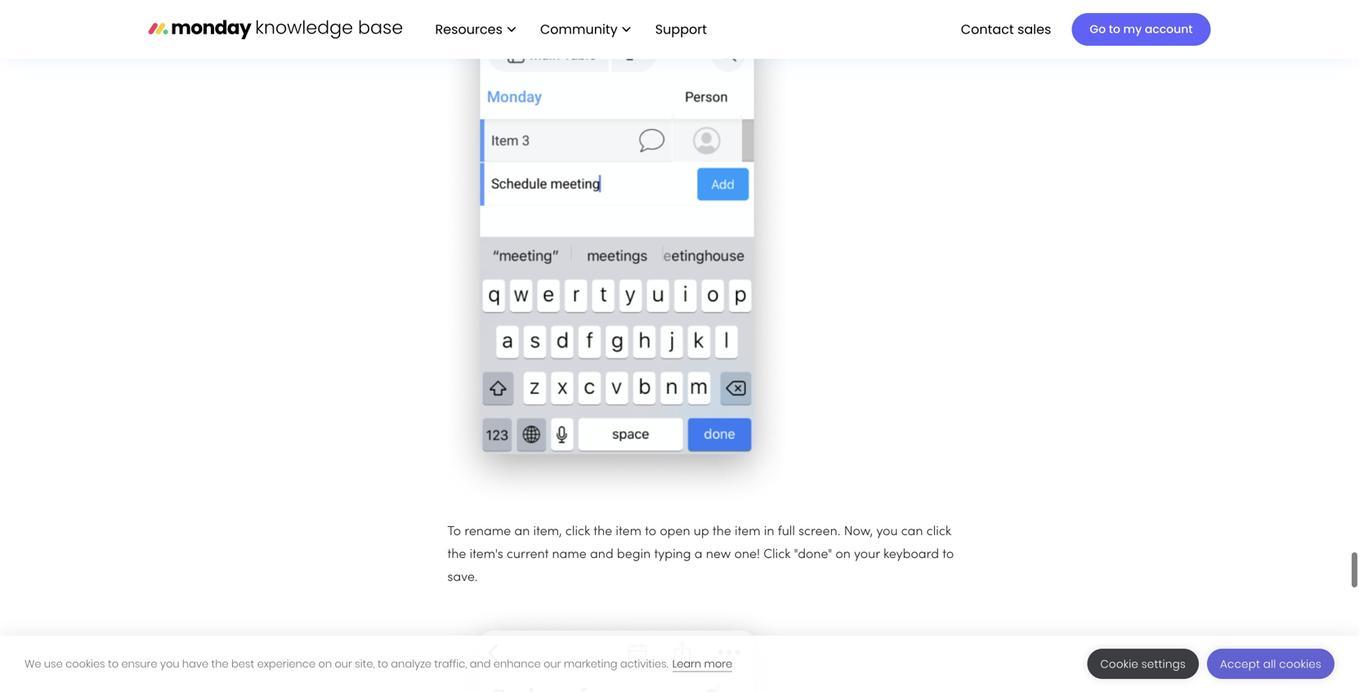 Task type: describe. For each thing, give the bounding box(es) containing it.
traffic,
[[434, 657, 467, 671]]

have
[[182, 657, 209, 671]]

cookie
[[1100, 657, 1138, 672]]

item's
[[470, 549, 503, 561]]

2 our from the left
[[544, 657, 561, 671]]

dialog containing cookie settings
[[0, 636, 1359, 692]]

on inside "to rename an item, click the item to open up the item in full screen. now, you can click the item's current name and begin typing a new one! click "done" on your keyboard to save."
[[836, 549, 851, 561]]

open
[[660, 526, 690, 538]]

to left ensure
[[108, 657, 119, 671]]

on inside dialog
[[318, 657, 332, 671]]

the down to
[[447, 549, 466, 561]]

community
[[540, 20, 618, 38]]

the right item,
[[594, 526, 612, 538]]

7.png image
[[447, 0, 786, 507]]

an
[[514, 526, 530, 538]]

to right site,
[[378, 657, 388, 671]]

222.png image
[[447, 602, 786, 692]]

ensure
[[121, 657, 157, 671]]

to rename an item, click the item to open up the item in full screen. now, you can click the item's current name and begin typing a new one! click "done" on your keyboard to save.
[[447, 526, 954, 584]]

1 item from the left
[[616, 526, 641, 538]]

list containing resources
[[419, 0, 720, 59]]

you inside "to rename an item, click the item to open up the item in full screen. now, you can click the item's current name and begin typing a new one! click "done" on your keyboard to save."
[[876, 526, 898, 538]]

learn
[[672, 657, 701, 671]]

can
[[901, 526, 923, 538]]

resources link
[[427, 15, 524, 43]]

to right keyboard
[[942, 549, 954, 561]]

cookies for use
[[65, 657, 105, 671]]

name
[[552, 549, 587, 561]]

cookies for all
[[1279, 657, 1321, 672]]

use
[[44, 657, 63, 671]]

sales
[[1017, 20, 1051, 38]]

to
[[447, 526, 461, 538]]

the inside dialog
[[211, 657, 229, 671]]

more
[[704, 657, 732, 671]]

1 click from the left
[[565, 526, 590, 538]]

you inside dialog
[[160, 657, 179, 671]]

new
[[706, 549, 731, 561]]

typing
[[654, 549, 691, 561]]

save.
[[447, 572, 478, 584]]

"done"
[[794, 549, 832, 561]]



Task type: vqa. For each thing, say whether or not it's contained in the screenshot.
the bottom Types
no



Task type: locate. For each thing, give the bounding box(es) containing it.
and
[[590, 549, 614, 561], [470, 657, 491, 671]]

you left can
[[876, 526, 898, 538]]

learn more link
[[672, 657, 732, 672]]

item,
[[533, 526, 562, 538]]

my
[[1123, 21, 1142, 37]]

our left site,
[[335, 657, 352, 671]]

go
[[1090, 21, 1106, 37]]

item up the begin
[[616, 526, 641, 538]]

2 click from the left
[[926, 526, 951, 538]]

accept
[[1220, 657, 1260, 672]]

account
[[1145, 21, 1193, 37]]

community link
[[532, 15, 639, 43]]

all
[[1263, 657, 1276, 672]]

and inside "to rename an item, click the item to open up the item in full screen. now, you can click the item's current name and begin typing a new one! click "done" on your keyboard to save."
[[590, 549, 614, 561]]

monday.com logo image
[[148, 12, 402, 46]]

0 vertical spatial and
[[590, 549, 614, 561]]

now,
[[844, 526, 873, 538]]

cookies inside button
[[1279, 657, 1321, 672]]

0 horizontal spatial and
[[470, 657, 491, 671]]

support link
[[647, 15, 720, 43], [655, 20, 712, 38]]

analyze
[[391, 657, 431, 671]]

1 horizontal spatial and
[[590, 549, 614, 561]]

contact sales link
[[953, 15, 1059, 43]]

rename
[[464, 526, 511, 538]]

experience
[[257, 657, 316, 671]]

to inside 'main' element
[[1109, 21, 1120, 37]]

activities.
[[620, 657, 668, 671]]

screen.
[[799, 526, 840, 538]]

full
[[778, 526, 795, 538]]

click up name
[[565, 526, 590, 538]]

to
[[1109, 21, 1120, 37], [645, 526, 656, 538], [942, 549, 954, 561], [108, 657, 119, 671], [378, 657, 388, 671]]

on left your
[[836, 549, 851, 561]]

1 vertical spatial and
[[470, 657, 491, 671]]

to left open
[[645, 526, 656, 538]]

0 horizontal spatial item
[[616, 526, 641, 538]]

on
[[836, 549, 851, 561], [318, 657, 332, 671]]

the
[[594, 526, 612, 538], [713, 526, 731, 538], [447, 549, 466, 561], [211, 657, 229, 671]]

up
[[694, 526, 709, 538]]

one!
[[734, 549, 760, 561]]

in
[[764, 526, 774, 538]]

keyboard
[[883, 549, 939, 561]]

1 horizontal spatial item
[[735, 526, 761, 538]]

cookies right all
[[1279, 657, 1321, 672]]

list
[[419, 0, 720, 59]]

1 horizontal spatial on
[[836, 549, 851, 561]]

item left 'in'
[[735, 526, 761, 538]]

0 horizontal spatial on
[[318, 657, 332, 671]]

current
[[507, 549, 549, 561]]

settings
[[1141, 657, 1186, 672]]

1 vertical spatial you
[[160, 657, 179, 671]]

1 our from the left
[[335, 657, 352, 671]]

cookie settings button
[[1087, 649, 1199, 679]]

contact sales
[[961, 20, 1051, 38]]

2 cookies from the left
[[1279, 657, 1321, 672]]

resources
[[435, 20, 503, 38]]

accept all cookies button
[[1207, 649, 1335, 679]]

1 horizontal spatial our
[[544, 657, 561, 671]]

contact
[[961, 20, 1014, 38]]

you
[[876, 526, 898, 538], [160, 657, 179, 671]]

support
[[655, 20, 707, 38]]

and inside dialog
[[470, 657, 491, 671]]

marketing
[[564, 657, 617, 671]]

0 horizontal spatial click
[[565, 526, 590, 538]]

item
[[616, 526, 641, 538], [735, 526, 761, 538]]

accept all cookies
[[1220, 657, 1321, 672]]

you left have
[[160, 657, 179, 671]]

best
[[231, 657, 254, 671]]

0 vertical spatial you
[[876, 526, 898, 538]]

cookie settings
[[1100, 657, 1186, 672]]

the right up
[[713, 526, 731, 538]]

begin
[[617, 549, 651, 561]]

click right can
[[926, 526, 951, 538]]

click
[[565, 526, 590, 538], [926, 526, 951, 538]]

our right enhance
[[544, 657, 561, 671]]

1 vertical spatial on
[[318, 657, 332, 671]]

0 vertical spatial on
[[836, 549, 851, 561]]

go to my account
[[1090, 21, 1193, 37]]

1 cookies from the left
[[65, 657, 105, 671]]

we
[[25, 657, 41, 671]]

0 horizontal spatial cookies
[[65, 657, 105, 671]]

go to my account link
[[1072, 13, 1211, 46]]

your
[[854, 549, 880, 561]]

the left best
[[211, 657, 229, 671]]

0 horizontal spatial you
[[160, 657, 179, 671]]

0 horizontal spatial our
[[335, 657, 352, 671]]

enhance
[[494, 657, 541, 671]]

dialog
[[0, 636, 1359, 692]]

1 horizontal spatial you
[[876, 526, 898, 538]]

main element
[[419, 0, 1211, 59]]

to right go
[[1109, 21, 1120, 37]]

1 horizontal spatial cookies
[[1279, 657, 1321, 672]]

on right 'experience'
[[318, 657, 332, 671]]

cookies right use
[[65, 657, 105, 671]]

a
[[694, 549, 703, 561]]

site,
[[355, 657, 375, 671]]

2 item from the left
[[735, 526, 761, 538]]

1 horizontal spatial click
[[926, 526, 951, 538]]

our
[[335, 657, 352, 671], [544, 657, 561, 671]]

we use cookies to ensure you have the best experience on our site, to analyze traffic, and enhance our marketing activities. learn more
[[25, 657, 732, 671]]

click
[[763, 549, 790, 561]]

and right traffic,
[[470, 657, 491, 671]]

cookies
[[65, 657, 105, 671], [1279, 657, 1321, 672]]

and left the begin
[[590, 549, 614, 561]]



